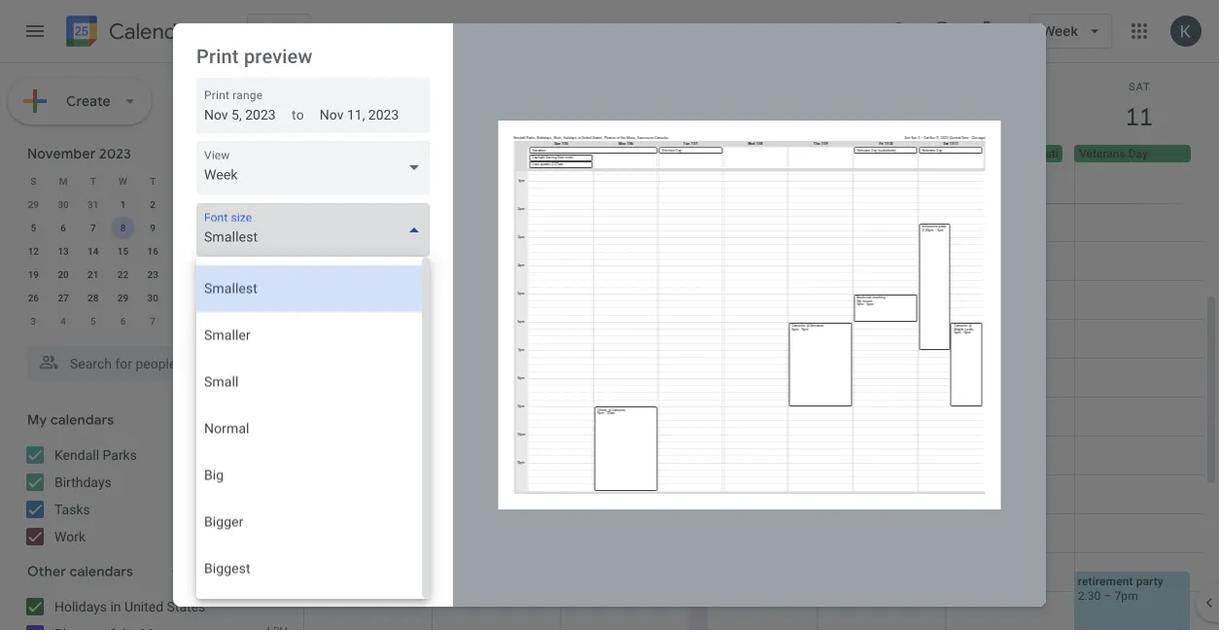 Task type: locate. For each thing, give the bounding box(es) containing it.
veterans
[[951, 147, 998, 160], [1080, 147, 1126, 160]]

9 up 16 element
[[150, 222, 156, 233]]

0 horizontal spatial day
[[611, 147, 630, 160]]

7 up 8 am
[[265, 274, 271, 286]]

meetings left 8am
[[841, 321, 890, 335]]

1 horizontal spatial 7
[[150, 315, 156, 327]]

19 element
[[22, 263, 45, 286]]

1 vertical spatial print
[[204, 88, 230, 102]]

29 inside october 29 element
[[28, 198, 39, 210]]

1
[[120, 198, 126, 210], [180, 292, 186, 303]]

2 horizontal spatial meetings
[[841, 321, 890, 335]]

20 element
[[52, 263, 75, 286]]

0 vertical spatial ,
[[890, 321, 893, 335]]

4 option from the top
[[196, 405, 422, 452]]

29 inside 29 element
[[117, 292, 129, 303]]

veterans day (substitute) veterans day
[[951, 147, 1149, 160]]

0 horizontal spatial s
[[30, 175, 36, 187]]

1 vertical spatial 30
[[147, 292, 158, 303]]

day right (substitute) at the right top
[[1129, 147, 1149, 160]]

–
[[1104, 589, 1112, 603]]

2 t from the left
[[150, 175, 156, 187]]

2
[[150, 198, 156, 210], [210, 292, 215, 303]]

1 horizontal spatial veterans
[[1080, 147, 1126, 160]]

2 vertical spatial meetings
[[584, 399, 633, 413]]

meetings for meetings , 10am
[[584, 399, 633, 413]]

24 element
[[171, 263, 194, 286]]

calendars
[[50, 411, 114, 429], [70, 563, 133, 581]]

10am
[[639, 399, 669, 413]]

0 horizontal spatial 1
[[120, 198, 126, 210]]

7 am
[[265, 274, 288, 286]]

8 down december 1 element
[[180, 315, 186, 327]]

december 7 element
[[141, 309, 165, 333]]

6
[[61, 222, 66, 233], [265, 235, 271, 247], [120, 315, 126, 327]]

0 vertical spatial 6
[[61, 222, 66, 233]]

0 vertical spatial meetings
[[841, 321, 890, 335]]

9
[[150, 222, 156, 233], [210, 315, 215, 327]]

1 horizontal spatial 2
[[210, 292, 215, 303]]

row group
[[18, 193, 228, 333]]

s up october 29 element
[[30, 175, 36, 187]]

1 horizontal spatial t
[[150, 175, 156, 187]]

7 inside grid
[[265, 274, 271, 286]]

, left 8am
[[890, 321, 893, 335]]

0 horizontal spatial meetings
[[455, 360, 505, 374]]

kendall
[[54, 447, 99, 463]]

2 vertical spatial 7
[[150, 315, 156, 327]]

print preview element
[[0, 0, 1220, 630]]

daylight saving time ends button
[[304, 164, 447, 182]]

31
[[88, 198, 99, 210]]

have
[[330, 430, 359, 446]]

1 vertical spatial 4
[[61, 315, 66, 327]]

4 down 27 element
[[61, 315, 66, 327]]

2 horizontal spatial 5
[[265, 196, 271, 208]]

tasks
[[54, 501, 90, 517]]

day inside button
[[611, 147, 630, 160]]

29
[[28, 198, 39, 210], [117, 292, 129, 303]]

1 vertical spatial 9
[[210, 315, 215, 327]]

5
[[265, 196, 271, 208], [31, 222, 36, 233], [90, 315, 96, 327]]

december 6 element
[[111, 309, 135, 333]]

calendar element
[[62, 12, 196, 54]]

1 horizontal spatial day
[[1001, 147, 1020, 160]]

4 am from the top
[[273, 313, 288, 325]]

1 vertical spatial 7
[[265, 274, 271, 286]]

8 up 15 element
[[120, 222, 126, 233]]

3 option from the top
[[196, 358, 422, 405]]

meetings , 8am
[[841, 321, 920, 335]]

day right election
[[611, 147, 630, 160]]

0 vertical spatial calendars
[[50, 411, 114, 429]]

friday column header
[[168, 169, 198, 193]]

9am
[[511, 360, 534, 374]]

cell
[[304, 8, 433, 630], [431, 8, 562, 630], [560, 8, 690, 630], [688, 8, 819, 630], [817, 8, 947, 630], [947, 8, 1076, 630], [1075, 8, 1204, 630], [303, 145, 561, 203], [433, 145, 561, 203], [690, 145, 818, 203], [818, 145, 946, 203]]

row
[[296, 8, 1204, 630], [296, 145, 1220, 203], [18, 169, 228, 193], [18, 193, 228, 216], [18, 216, 228, 239], [18, 239, 228, 263], [18, 263, 228, 286], [18, 286, 228, 309], [18, 309, 228, 333]]

23 element
[[141, 263, 165, 286]]

row containing 19
[[18, 263, 228, 286]]

30 for october 30 element
[[58, 198, 69, 210]]

am down 7 am
[[273, 313, 288, 325]]

7 for 7 am
[[265, 274, 271, 286]]

0 vertical spatial 7
[[90, 222, 96, 233]]

0 horizontal spatial 8
[[120, 222, 126, 233]]

1 vertical spatial 2023
[[99, 145, 131, 162]]

t left "friday" column header on the top left of page
[[150, 175, 156, 187]]

daylight saving time ends last quarter 2:37am
[[309, 166, 447, 199]]

cell containing retirement party
[[1075, 8, 1204, 630]]

1 vertical spatial november 2023
[[27, 145, 131, 162]]

saving
[[355, 166, 390, 180]]

6 down 29 element on the left
[[120, 315, 126, 327]]

22 element
[[111, 263, 135, 286]]

2 am from the top
[[273, 235, 288, 247]]

t
[[90, 175, 96, 187], [150, 175, 156, 187]]

am up 7 am
[[273, 235, 288, 247]]

5 down october 29 element
[[31, 222, 36, 233]]

2 horizontal spatial 8
[[265, 313, 271, 325]]

day left (substitute) at the right top
[[1001, 147, 1020, 160]]

meetings
[[841, 321, 890, 335], [455, 360, 505, 374], [584, 399, 633, 413]]

1 horizontal spatial 9
[[210, 315, 215, 327]]

0 vertical spatial 30
[[58, 198, 69, 210]]

30
[[58, 198, 69, 210], [147, 292, 158, 303]]

s right "friday" column header on the top left of page
[[210, 175, 216, 187]]

30 down "23"
[[147, 292, 158, 303]]

1 horizontal spatial 6
[[120, 315, 126, 327]]

day for veterans
[[1001, 147, 1020, 160]]

print left range
[[204, 88, 230, 102]]

6 for 6 am
[[265, 235, 271, 247]]

t up october 31 element
[[90, 175, 96, 187]]

cell containing vacation
[[303, 145, 561, 203]]

0 horizontal spatial 2023
[[99, 145, 131, 162]]

1 horizontal spatial 30
[[147, 292, 158, 303]]

calendar heading
[[105, 18, 196, 45]]

quarter
[[335, 186, 373, 199]]

1 horizontal spatial meetings
[[584, 399, 633, 413]]

1 day from the left
[[611, 147, 630, 160]]

29 down 22 at the left top of page
[[117, 292, 129, 303]]

5 up the 6 am
[[265, 196, 271, 208]]

1 s from the left
[[30, 175, 36, 187]]

calendars up kendall
[[50, 411, 114, 429]]

0 vertical spatial 9
[[150, 222, 156, 233]]

grid
[[249, 8, 1220, 630]]

1 vertical spatial meetings
[[455, 360, 505, 374]]

1 horizontal spatial 4
[[210, 198, 215, 210]]

font size list box
[[196, 257, 422, 600]]

30 down m at top left
[[58, 198, 69, 210]]

1 vertical spatial 5
[[31, 222, 36, 233]]

5 down 28 element
[[90, 315, 96, 327]]

2 left 3 element
[[150, 198, 156, 210]]

29 left october 30 element
[[28, 198, 39, 210]]

1 veterans from the left
[[951, 147, 998, 160]]

0 vertical spatial 2
[[150, 198, 156, 210]]

row containing 29
[[18, 193, 228, 216]]

5 option from the top
[[196, 452, 422, 498]]

8
[[120, 222, 126, 233], [265, 313, 271, 325], [180, 315, 186, 327]]

veterans day button
[[1075, 145, 1192, 162]]

meetings left 9am
[[455, 360, 505, 374]]

october 31 element
[[81, 193, 105, 216]]

11
[[207, 222, 218, 233]]

2 day from the left
[[1001, 147, 1020, 160]]

1 am from the top
[[273, 196, 288, 208]]

0 horizontal spatial veterans
[[951, 147, 998, 160]]

1 down 24 element on the top left of the page
[[180, 292, 186, 303]]

5 for 5 am
[[265, 196, 271, 208]]

1 vertical spatial 1
[[180, 292, 186, 303]]

am up the 6 am
[[273, 196, 288, 208]]

0 vertical spatial november
[[412, 18, 514, 45]]

1 horizontal spatial november 2023
[[412, 18, 566, 45]]

am down the 6 am
[[273, 274, 288, 286]]

other calendars
[[27, 563, 133, 581]]

1 up 8 cell
[[120, 198, 126, 210]]

4
[[210, 198, 215, 210], [61, 315, 66, 327]]

1 vertical spatial calendars
[[70, 563, 133, 581]]

0 horizontal spatial november 2023
[[27, 145, 131, 162]]

2 horizontal spatial 6
[[265, 235, 271, 247]]

0 vertical spatial print
[[196, 45, 239, 68]]

1 horizontal spatial ,
[[890, 321, 893, 335]]

0 horizontal spatial ,
[[633, 399, 636, 413]]

2 down 25 element on the left top
[[210, 292, 215, 303]]

vacation button
[[303, 145, 550, 162]]

7 up the 14 element
[[90, 222, 96, 233]]

0 horizontal spatial 4
[[61, 315, 66, 327]]

7 option from the top
[[196, 545, 422, 592]]

None field
[[196, 141, 438, 195], [196, 203, 438, 257], [196, 141, 438, 195], [196, 203, 438, 257]]

End date text field
[[320, 104, 400, 127]]

print
[[196, 45, 239, 68], [204, 88, 230, 102]]

2 horizontal spatial 7
[[265, 274, 271, 286]]

print up the print range
[[196, 45, 239, 68]]

7 down 30 element
[[150, 315, 156, 327]]

1 t from the left
[[90, 175, 96, 187]]

1 horizontal spatial 29
[[117, 292, 129, 303]]

6 up 13 element
[[61, 222, 66, 233]]

option
[[196, 265, 422, 312], [196, 312, 422, 358], [196, 358, 422, 405], [196, 405, 422, 452], [196, 452, 422, 498], [196, 498, 422, 545], [196, 545, 422, 592]]

5 am
[[265, 196, 288, 208]]

0 horizontal spatial 30
[[58, 198, 69, 210]]

8 down 7 am
[[265, 313, 271, 325]]

4 up 11 element
[[210, 198, 215, 210]]

30 for 30 element
[[147, 292, 158, 303]]

declined
[[363, 430, 415, 446]]

1 option from the top
[[196, 265, 422, 312]]

6 down 5 am on the left of the page
[[265, 235, 271, 247]]

october 29 element
[[22, 193, 45, 216]]

support image
[[931, 19, 954, 43]]

1 horizontal spatial 8
[[180, 315, 186, 327]]

0 vertical spatial 5
[[265, 196, 271, 208]]

0 vertical spatial 29
[[28, 198, 39, 210]]

17 element
[[171, 239, 194, 263]]

1 vertical spatial november
[[27, 145, 96, 162]]

preview
[[244, 45, 313, 68]]

1 horizontal spatial 5
[[90, 315, 96, 327]]

1 vertical spatial ,
[[633, 399, 636, 413]]

9 down december 2 element
[[210, 315, 215, 327]]

1 vertical spatial 2
[[210, 292, 215, 303]]

0 horizontal spatial t
[[90, 175, 96, 187]]

2 veterans from the left
[[1080, 147, 1126, 160]]

to
[[292, 107, 304, 123]]

my calendars list
[[4, 440, 241, 552]]

1 vertical spatial 6
[[265, 235, 271, 247]]

, for 10am
[[633, 399, 636, 413]]

18
[[207, 245, 218, 257]]

30 element
[[141, 286, 165, 309]]

None search field
[[0, 338, 241, 381]]

13
[[58, 245, 69, 257]]

2 vertical spatial 5
[[90, 315, 96, 327]]

6 inside grid
[[265, 235, 271, 247]]

holidays in united states
[[54, 599, 206, 615]]

0 vertical spatial 2023
[[519, 18, 566, 45]]

0 horizontal spatial 9
[[150, 222, 156, 233]]

0 horizontal spatial 6
[[61, 222, 66, 233]]

other calendars button
[[4, 556, 241, 587]]

row containing s
[[18, 169, 228, 193]]

last
[[309, 186, 332, 199]]

,
[[890, 321, 893, 335], [633, 399, 636, 413]]

meetings left 10am
[[584, 399, 633, 413]]

1 horizontal spatial s
[[210, 175, 216, 187]]

7
[[90, 222, 96, 233], [265, 274, 271, 286], [150, 315, 156, 327]]

3 element
[[171, 193, 194, 216]]

0 horizontal spatial 29
[[28, 198, 39, 210]]

day
[[611, 147, 630, 160], [1001, 147, 1020, 160], [1129, 147, 1149, 160]]

3 am from the top
[[273, 274, 288, 286]]

2 vertical spatial 6
[[120, 315, 126, 327]]

Start date text field
[[204, 104, 276, 127]]

2 horizontal spatial day
[[1129, 147, 1149, 160]]

, left 10am
[[633, 399, 636, 413]]

s
[[30, 175, 36, 187], [210, 175, 216, 187]]

1 vertical spatial 29
[[117, 292, 129, 303]]

am
[[273, 196, 288, 208], [273, 235, 288, 247], [273, 274, 288, 286], [273, 313, 288, 325]]

calendars up in
[[70, 563, 133, 581]]

0 vertical spatial 1
[[120, 198, 126, 210]]

my
[[27, 411, 47, 429]]

november
[[412, 18, 514, 45], [27, 145, 96, 162]]



Task type: vqa. For each thing, say whether or not it's contained in the screenshot.


Task type: describe. For each thing, give the bounding box(es) containing it.
december 3 element
[[22, 309, 45, 333]]

am for 6 am
[[273, 235, 288, 247]]

events
[[260, 430, 301, 446]]

today
[[260, 22, 298, 40]]

row containing 5
[[18, 216, 228, 239]]

12
[[28, 245, 39, 257]]

kendall parks
[[54, 447, 137, 463]]

26
[[28, 292, 39, 303]]

states
[[167, 599, 206, 615]]

my calendars
[[27, 411, 114, 429]]

row containing 26
[[18, 286, 228, 309]]

meetings for meetings , 8am
[[841, 321, 890, 335]]

december 8 element
[[171, 309, 194, 333]]

row containing meetings
[[296, 8, 1204, 630]]

december 1 element
[[171, 286, 194, 309]]

, for 8am
[[890, 321, 893, 335]]

1 horizontal spatial 1
[[180, 292, 186, 303]]

6 option from the top
[[196, 498, 422, 545]]

8am
[[896, 321, 920, 335]]

other
[[27, 563, 66, 581]]

range
[[233, 88, 263, 102]]

29 element
[[111, 286, 135, 309]]

7 for december 7 element
[[150, 315, 156, 327]]

6 am
[[265, 235, 288, 247]]

8 cell
[[108, 216, 138, 239]]

december 2 element
[[201, 286, 224, 309]]

my calendars button
[[4, 405, 241, 436]]

2:37am
[[376, 186, 415, 199]]

28
[[88, 292, 99, 303]]

15 element
[[111, 239, 135, 263]]

united
[[125, 599, 164, 615]]

calendars for my calendars
[[50, 411, 114, 429]]

am for 8 am
[[273, 313, 288, 325]]

1 horizontal spatial 2023
[[519, 18, 566, 45]]

3 day from the left
[[1129, 147, 1149, 160]]

23
[[147, 268, 158, 280]]

16 element
[[141, 239, 165, 263]]

1 horizontal spatial november
[[412, 18, 514, 45]]

27
[[58, 292, 69, 303]]

24
[[177, 268, 188, 280]]

7pm
[[1115, 589, 1139, 603]]

meetings 9am
[[455, 360, 534, 374]]

5 for december 5 element
[[90, 315, 96, 327]]

calendar
[[109, 18, 196, 45]]

21 element
[[81, 263, 105, 286]]

0 horizontal spatial november
[[27, 145, 96, 162]]

holidays
[[54, 599, 107, 615]]

december 5 element
[[81, 309, 105, 333]]

parks
[[103, 447, 137, 463]]

row containing vacation
[[296, 145, 1220, 203]]

0 horizontal spatial 2
[[150, 198, 156, 210]]

am for 5 am
[[273, 196, 288, 208]]

29 for october 29 element
[[28, 198, 39, 210]]

15
[[117, 245, 129, 257]]

0 horizontal spatial 5
[[31, 222, 36, 233]]

print preview image
[[498, 121, 1001, 510]]

18 element
[[201, 239, 224, 263]]

november 2023 grid
[[18, 169, 228, 333]]

other calendars list
[[4, 591, 241, 630]]

print range
[[204, 88, 263, 102]]

19
[[28, 268, 39, 280]]

december 9 element
[[201, 309, 224, 333]]

show
[[222, 430, 256, 446]]

main drawer image
[[23, 19, 47, 43]]

11 element
[[201, 216, 224, 239]]

veterans day (substitute) button
[[946, 145, 1084, 162]]

8 for december 8 element
[[180, 315, 186, 327]]

election
[[566, 147, 608, 160]]

print preview
[[196, 45, 313, 68]]

2 option from the top
[[196, 312, 422, 358]]

you
[[304, 430, 326, 446]]

daylight
[[309, 166, 352, 180]]

print for print preview
[[196, 45, 239, 68]]

10 element
[[171, 216, 194, 239]]

8 inside cell
[[120, 222, 126, 233]]

14 element
[[81, 239, 105, 263]]

8 am
[[265, 313, 288, 325]]

grid containing vacation
[[249, 8, 1220, 630]]

22
[[117, 268, 129, 280]]

16
[[147, 245, 158, 257]]

13 element
[[52, 239, 75, 263]]

ends
[[422, 166, 447, 180]]

show events you have declined
[[222, 430, 415, 446]]

25
[[207, 268, 218, 280]]

row group containing 29
[[18, 193, 228, 333]]

29 for 29 element on the left
[[117, 292, 129, 303]]

meetings , 10am
[[584, 399, 669, 413]]

retirement
[[1079, 574, 1134, 588]]

m
[[59, 175, 68, 187]]

26 element
[[22, 286, 45, 309]]

27 element
[[52, 286, 75, 309]]

print for print range
[[204, 88, 230, 102]]

october 30 element
[[52, 193, 75, 216]]

0 horizontal spatial 7
[[90, 222, 96, 233]]

21
[[88, 268, 99, 280]]

3
[[31, 315, 36, 327]]

last quarter 2:37am button
[[304, 184, 421, 201]]

2 s from the left
[[210, 175, 216, 187]]

17
[[177, 245, 188, 257]]

today button
[[247, 14, 311, 49]]

28 element
[[81, 286, 105, 309]]

party
[[1137, 574, 1164, 588]]

0 vertical spatial 4
[[210, 198, 215, 210]]

(substitute)
[[1023, 147, 1084, 160]]

calendars for other calendars
[[70, 563, 133, 581]]

row containing 12
[[18, 239, 228, 263]]

12 element
[[22, 239, 45, 263]]

0 vertical spatial november 2023
[[412, 18, 566, 45]]

vacation
[[315, 147, 361, 160]]

election day button
[[561, 145, 678, 162]]

row containing 3
[[18, 309, 228, 333]]

10
[[177, 222, 188, 233]]

2:30
[[1079, 589, 1101, 603]]

time
[[392, 166, 419, 180]]

8 for 8 am
[[265, 313, 271, 325]]

20
[[58, 268, 69, 280]]

meetings for meetings 9am
[[455, 360, 505, 374]]

25 element
[[201, 263, 224, 286]]

election day
[[566, 147, 630, 160]]

work
[[54, 529, 86, 545]]

day for election
[[611, 147, 630, 160]]

birthdays
[[54, 474, 112, 490]]

retirement party 2:30 – 7pm
[[1079, 574, 1164, 603]]

6 for december 6 element
[[120, 315, 126, 327]]

w
[[119, 175, 127, 187]]

14
[[88, 245, 99, 257]]

december 4 element
[[52, 309, 75, 333]]

am for 7 am
[[273, 274, 288, 286]]

in
[[110, 599, 121, 615]]



